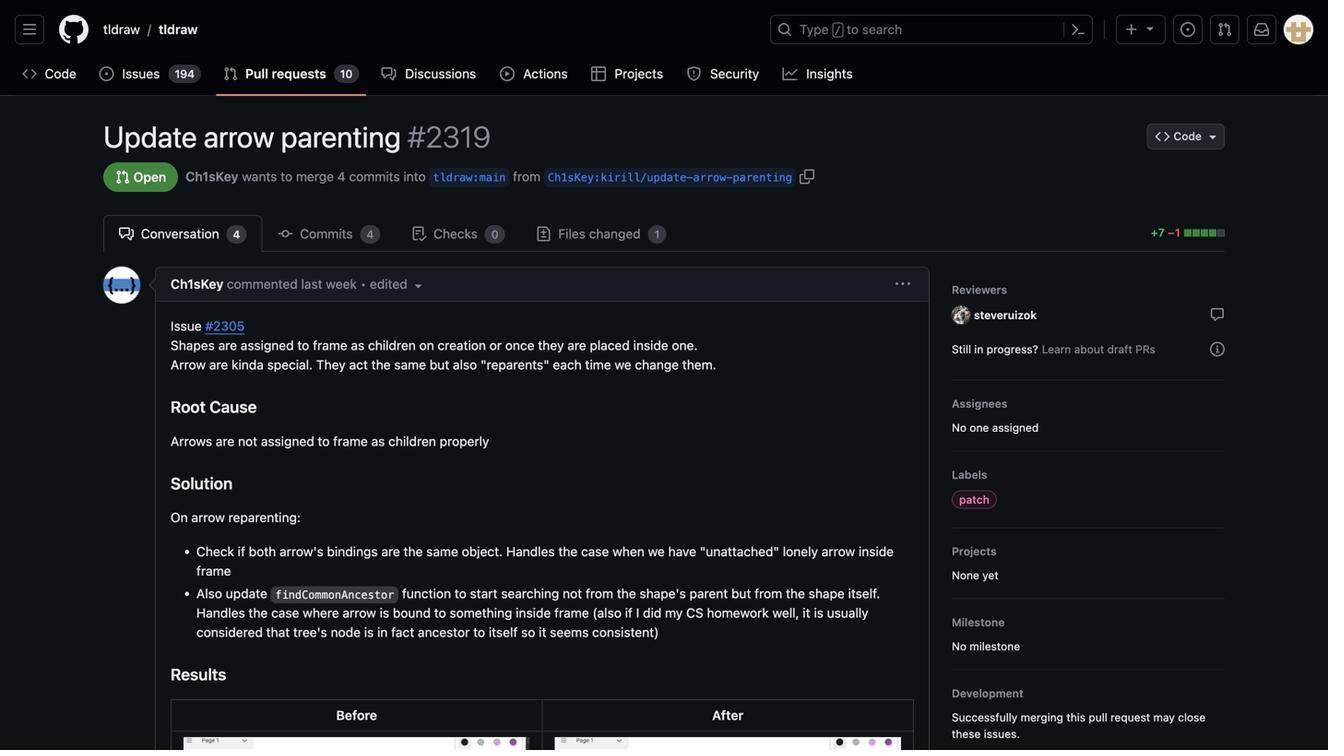 Task type: locate. For each thing, give the bounding box(es) containing it.
no down milestone
[[952, 640, 967, 653]]

1 vertical spatial same
[[426, 544, 458, 559]]

is down shape
[[814, 605, 824, 621]]

2 horizontal spatial from
[[755, 586, 783, 601]]

issue opened image
[[1181, 22, 1196, 37]]

0 vertical spatial ch1skey link
[[186, 167, 239, 186]]

considered
[[197, 625, 263, 640]]

ch1skey
[[186, 169, 239, 184], [548, 171, 594, 184], [171, 276, 224, 292]]

frame down act
[[333, 434, 368, 449]]

1 vertical spatial not
[[563, 586, 582, 601]]

no for no one assigned
[[952, 421, 967, 434]]

checklist image
[[412, 226, 426, 241]]

placed
[[590, 338, 630, 353]]

comment discussion image up ch1skey icon
[[119, 226, 134, 241]]

1 horizontal spatial parenting
[[733, 171, 793, 184]]

1 vertical spatial inside
[[859, 544, 894, 559]]

2 no from the top
[[952, 640, 967, 653]]

the right act
[[372, 357, 391, 372]]

0 horizontal spatial handles
[[197, 605, 245, 621]]

tldraw inside ch1skey wants to merge 4 commits into tldraw : main from ch1skey : kirill/update-arrow-parenting
[[433, 171, 473, 184]]

info image
[[1210, 342, 1225, 356]]

0 vertical spatial triangle down image
[[1206, 129, 1221, 144]]

4
[[337, 169, 346, 184], [233, 228, 240, 241], [367, 228, 374, 241]]

table image
[[591, 66, 606, 81]]

0 vertical spatial comment discussion image
[[381, 66, 396, 81]]

to up 'ancestor'
[[434, 605, 446, 621]]

update arrow parenting #2319
[[103, 119, 491, 154]]

same left object.
[[426, 544, 458, 559]]

0 vertical spatial no
[[952, 421, 967, 434]]

from up well,
[[755, 586, 783, 601]]

git commit image
[[278, 226, 293, 241]]

link issues element
[[952, 685, 1225, 750]]

1 horizontal spatial not
[[563, 586, 582, 601]]

milestone
[[952, 616, 1005, 629]]

pull requests
[[245, 66, 326, 81]]

inside up the itself.
[[859, 544, 894, 559]]

in left fact
[[377, 625, 388, 640]]

0 horizontal spatial in
[[377, 625, 388, 640]]

the inside issue #2305 shapes are assigned to frame as children on creation or once they are placed inside one. arrow are kinda special. they act the same but also "reparents" each time we change them.
[[372, 357, 391, 372]]

4 right merge
[[337, 169, 346, 184]]

1 vertical spatial no
[[952, 640, 967, 653]]

0 vertical spatial handles
[[506, 544, 555, 559]]

inside up change
[[633, 338, 669, 353]]

ch1skey link
[[186, 167, 239, 186], [171, 276, 224, 292]]

1 vertical spatial code
[[1174, 130, 1202, 143]]

1 vertical spatial if
[[625, 605, 633, 621]]

4 right commits
[[367, 228, 374, 241]]

1 horizontal spatial tldraw link
[[151, 15, 205, 44]]

if left i at bottom
[[625, 605, 633, 621]]

parenting up merge
[[281, 119, 401, 154]]

1 vertical spatial we
[[648, 544, 665, 559]]

handles inside check if both arrow's bindings are the same object. handles the case when we have "unattached" lonely arrow inside frame
[[506, 544, 555, 559]]

projects up the none yet
[[952, 545, 997, 558]]

same down on
[[394, 357, 426, 372]]

handles up "searching"
[[506, 544, 555, 559]]

is left bound
[[380, 605, 389, 621]]

code right code icon
[[45, 66, 76, 81]]

ch1skey for ch1skey wants to merge 4 commits into tldraw : main from ch1skey : kirill/update-arrow-parenting
[[186, 169, 239, 184]]

children left on
[[368, 338, 416, 353]]

projects
[[615, 66, 663, 81], [952, 545, 997, 558]]

1 horizontal spatial but
[[732, 586, 751, 601]]

before gif image
[[184, 737, 530, 750]]

0 horizontal spatial projects
[[615, 66, 663, 81]]

tldraw up 194
[[159, 22, 198, 37]]

to left start
[[455, 586, 467, 601]]

none
[[952, 569, 980, 582]]

0 horizontal spatial it
[[539, 625, 547, 640]]

1 horizontal spatial as
[[371, 434, 385, 449]]

tldraw link up 194
[[151, 15, 205, 44]]

0 vertical spatial projects
[[615, 66, 663, 81]]

1 : from the left
[[473, 171, 479, 184]]

0 horizontal spatial tldraw link
[[96, 15, 148, 44]]

time
[[585, 357, 611, 372]]

it right the 'so'
[[539, 625, 547, 640]]

assigned right one
[[992, 421, 1039, 434]]

0 horizontal spatial 4
[[233, 228, 240, 241]]

case up that
[[271, 605, 299, 621]]

: up files changed
[[594, 171, 601, 184]]

are right bindings
[[381, 544, 400, 559]]

still
[[952, 343, 972, 356]]

0
[[491, 228, 499, 241]]

comment discussion image right 10
[[381, 66, 396, 81]]

case
[[581, 544, 609, 559], [271, 605, 299, 621]]

itself
[[489, 625, 518, 640]]

comment discussion image
[[381, 66, 396, 81], [119, 226, 134, 241]]

no inside select milestones element
[[952, 640, 967, 653]]

insights
[[807, 66, 853, 81]]

shape
[[809, 586, 845, 601]]

2 horizontal spatial 4
[[367, 228, 374, 241]]

ch1skey for ch1skey commented last week
[[171, 276, 224, 292]]

table
[[171, 699, 914, 750]]

0 horizontal spatial triangle down image
[[411, 278, 426, 293]]

arrow
[[171, 357, 206, 372]]

they
[[538, 338, 564, 353]]

parent
[[690, 586, 728, 601]]

select assignees element
[[952, 395, 1225, 436]]

same inside check if both arrow's bindings are the same object. handles the case when we have "unattached" lonely arrow inside frame
[[426, 544, 458, 559]]

triangle down image down checklist icon
[[411, 278, 426, 293]]

from for shape's
[[755, 586, 783, 601]]

handles up considered
[[197, 605, 245, 621]]

same
[[394, 357, 426, 372], [426, 544, 458, 559]]

1 horizontal spatial in
[[975, 343, 984, 356]]

1 tldraw link from the left
[[96, 15, 148, 44]]

parenting left copy image at the top of the page
[[733, 171, 793, 184]]

reparenting:
[[228, 510, 301, 525]]

ch1skey inside ch1skey wants to merge 4 commits into tldraw : main from ch1skey : kirill/update-arrow-parenting
[[548, 171, 594, 184]]

arrow inside function to start searching not from the shape's parent but from the shape itself. handles the case where arrow is bound to something inside frame (also if i did my cs homework well, it is usually considered that tree's node is in fact ancestor to itself so it seems consistent)
[[343, 605, 376, 621]]

0 vertical spatial as
[[351, 338, 365, 353]]

0 horizontal spatial is
[[364, 625, 374, 640]]

are
[[218, 338, 237, 353], [568, 338, 586, 353], [209, 357, 228, 372], [216, 434, 235, 449], [381, 544, 400, 559]]

git pull request image left pull
[[223, 66, 238, 81]]

2 horizontal spatial is
[[814, 605, 824, 621]]

triangle down image
[[1206, 129, 1221, 144], [411, 278, 426, 293]]

code right code image
[[1174, 130, 1202, 143]]

tldraw link up issue opened image
[[96, 15, 148, 44]]

no inside select assignees element
[[952, 421, 967, 434]]

1 vertical spatial parenting
[[733, 171, 793, 184]]

0 horizontal spatial :
[[473, 171, 479, 184]]

/ up the issues
[[148, 22, 151, 37]]

assignees
[[952, 397, 1008, 410]]

0 vertical spatial if
[[238, 544, 245, 559]]

from for tldraw
[[513, 169, 541, 184]]

notifications image
[[1255, 22, 1269, 37]]

projects right table image
[[615, 66, 663, 81]]

1 vertical spatial git pull request image
[[223, 66, 238, 81]]

0 vertical spatial inside
[[633, 338, 669, 353]]

to up 'special.'
[[297, 338, 309, 353]]

git pull request image
[[1218, 22, 1233, 37], [223, 66, 238, 81]]

0 vertical spatial case
[[581, 544, 609, 559]]

tldraw link
[[96, 15, 148, 44], [151, 15, 205, 44]]

file diff image
[[536, 226, 551, 241]]

but inside function to start searching not from the shape's parent but from the shape itself. handles the case where arrow is bound to something inside frame (also if i did my cs homework well, it is usually considered that tree's node is in fact ancestor to itself so it seems consistent)
[[732, 586, 751, 601]]

1 vertical spatial comment discussion image
[[119, 226, 134, 241]]

issue opened image
[[99, 66, 114, 81]]

tldraw up issue opened image
[[103, 22, 140, 37]]

0 horizontal spatial but
[[430, 357, 449, 372]]

if left both
[[238, 544, 245, 559]]

1 vertical spatial ch1skey link
[[171, 276, 224, 292]]

no milestone
[[952, 640, 1020, 653]]

ch1skey image
[[103, 267, 140, 304]]

/ right 'type'
[[835, 24, 841, 37]]

we down placed
[[615, 357, 632, 372]]

solution
[[171, 474, 233, 493]]

0 vertical spatial children
[[368, 338, 416, 353]]

1 vertical spatial triangle down image
[[411, 278, 426, 293]]

results
[[171, 665, 226, 684]]

parenting inside ch1skey wants to merge 4 commits into tldraw : main from ch1skey : kirill/update-arrow-parenting
[[733, 171, 793, 184]]

0 vertical spatial git pull request image
[[1218, 22, 1233, 37]]

0 vertical spatial not
[[238, 434, 258, 449]]

inside inside function to start searching not from the shape's parent but from the shape itself. handles the case where arrow is bound to something inside frame (also if i did my cs homework well, it is usually considered that tree's node is in fact ancestor to itself so it seems consistent)
[[516, 605, 551, 621]]

last week link
[[301, 276, 357, 292]]

seems
[[550, 625, 589, 640]]

from
[[513, 169, 541, 184], [586, 586, 614, 601], [755, 586, 783, 601]]

/ inside tldraw / tldraw
[[148, 22, 151, 37]]

from right main
[[513, 169, 541, 184]]

arrow inside check if both arrow's bindings are the same object. handles the case when we have "unattached" lonely arrow inside frame
[[822, 544, 855, 559]]

ch1skey link up issue
[[171, 276, 224, 292]]

issues.
[[984, 727, 1020, 740]]

arrow right lonely
[[822, 544, 855, 559]]

0 horizontal spatial /
[[148, 22, 151, 37]]

2 : from the left
[[594, 171, 601, 184]]

are right arrows
[[216, 434, 235, 449]]

0 vertical spatial we
[[615, 357, 632, 372]]

in inside select reviewers "element"
[[975, 343, 984, 356]]

list
[[96, 15, 759, 44]]

object.
[[462, 544, 503, 559]]

pull request tabs element
[[103, 215, 1142, 252]]

patch
[[960, 493, 990, 506]]

inside
[[633, 338, 669, 353], [859, 544, 894, 559], [516, 605, 551, 621]]

something
[[450, 605, 512, 621]]

0 vertical spatial in
[[975, 343, 984, 356]]

special.
[[267, 357, 313, 372]]

0 horizontal spatial parenting
[[281, 119, 401, 154]]

@steveruizok image
[[952, 306, 971, 324]]

0 horizontal spatial from
[[513, 169, 541, 184]]

10
[[340, 67, 353, 80]]

security
[[710, 66, 759, 81]]

frame inside function to start searching not from the shape's parent but from the shape itself. handles the case where arrow is bound to something inside frame (also if i did my cs homework well, it is usually considered that tree's node is in fact ancestor to itself so it seems consistent)
[[555, 605, 589, 621]]

0 vertical spatial parenting
[[281, 119, 401, 154]]

1 no from the top
[[952, 421, 967, 434]]

where
[[303, 605, 339, 621]]

tldraw right into
[[433, 171, 473, 184]]

not down cause
[[238, 434, 258, 449]]

1 horizontal spatial handles
[[506, 544, 555, 559]]

1 vertical spatial handles
[[197, 605, 245, 621]]

we left 'have' at bottom right
[[648, 544, 665, 559]]

update
[[226, 586, 267, 601]]

actions link
[[493, 60, 577, 88]]

frame up 'they'
[[313, 338, 348, 353]]

homework
[[707, 605, 769, 621]]

1 horizontal spatial tldraw
[[159, 22, 198, 37]]

in right still
[[975, 343, 984, 356]]

1 horizontal spatial from
[[586, 586, 614, 601]]

ch1skey left wants
[[186, 169, 239, 184]]

2 vertical spatial inside
[[516, 605, 551, 621]]

assigned up kinda
[[241, 338, 294, 353]]

function
[[402, 586, 451, 601]]

commits
[[349, 169, 400, 184]]

it
[[803, 605, 811, 621], [539, 625, 547, 640]]

the
[[372, 357, 391, 372], [404, 544, 423, 559], [559, 544, 578, 559], [617, 586, 636, 601], [786, 586, 805, 601], [249, 605, 268, 621]]

act
[[349, 357, 368, 372]]

1 vertical spatial in
[[377, 625, 388, 640]]

assigned
[[241, 338, 294, 353], [992, 421, 1039, 434], [261, 434, 314, 449]]

case left when
[[581, 544, 609, 559]]

2 horizontal spatial inside
[[859, 544, 894, 559]]

select reviewers element
[[952, 281, 1225, 365]]

−1
[[1168, 226, 1181, 239]]

merging
[[1021, 711, 1064, 724]]

ch1skey up issue
[[171, 276, 224, 292]]

node
[[331, 625, 361, 640]]

comment image
[[1210, 307, 1225, 322]]

kinda
[[232, 357, 264, 372]]

no left one
[[952, 421, 967, 434]]

arrow up node
[[343, 605, 376, 621]]

1 horizontal spatial triangle down image
[[1206, 129, 1221, 144]]

1 horizontal spatial code
[[1174, 130, 1202, 143]]

ch1skey link left wants
[[186, 167, 239, 186]]

the up well,
[[786, 586, 805, 601]]

0 horizontal spatial not
[[238, 434, 258, 449]]

triangle down image right code image
[[1206, 129, 1221, 144]]

0 horizontal spatial inside
[[516, 605, 551, 621]]

frame up seems in the left of the page
[[555, 605, 589, 621]]

2 horizontal spatial tldraw
[[433, 171, 473, 184]]

one
[[970, 421, 989, 434]]

week
[[326, 276, 357, 292]]

table containing before
[[171, 699, 914, 750]]

issues
[[122, 66, 160, 81]]

plus image
[[1125, 22, 1139, 37]]

select milestones element
[[952, 614, 1225, 654]]

1 horizontal spatial git pull request image
[[1218, 22, 1233, 37]]

issue #2305 shapes are assigned to frame as children on creation or once they are placed inside one. arrow are kinda special. they act the same but also "reparents" each time we change them.
[[171, 318, 717, 372]]

: down #2319
[[473, 171, 479, 184]]

have
[[669, 544, 697, 559]]

0 horizontal spatial as
[[351, 338, 365, 353]]

0 horizontal spatial comment discussion image
[[119, 226, 134, 241]]

0 vertical spatial but
[[430, 357, 449, 372]]

inside inside issue #2305 shapes are assigned to frame as children on creation or once they are placed inside one. arrow are kinda special. they act the same but also "reparents" each time we change them.
[[633, 338, 669, 353]]

1 horizontal spatial is
[[380, 605, 389, 621]]

it right well,
[[803, 605, 811, 621]]

1 horizontal spatial if
[[625, 605, 633, 621]]

to left the "search"
[[847, 22, 859, 37]]

that
[[266, 625, 290, 640]]

both
[[249, 544, 276, 559]]

1 horizontal spatial we
[[648, 544, 665, 559]]

as up act
[[351, 338, 365, 353]]

into
[[404, 169, 426, 184]]

inside down "searching"
[[516, 605, 551, 621]]

0 vertical spatial same
[[394, 357, 426, 372]]

if
[[238, 544, 245, 559], [625, 605, 633, 621]]

0 horizontal spatial we
[[615, 357, 632, 372]]

are inside check if both arrow's bindings are the same object. handles the case when we have "unattached" lonely arrow inside frame
[[381, 544, 400, 559]]

but up the homework
[[732, 586, 751, 601]]

frame inside issue #2305 shapes are assigned to frame as children on creation or once they are placed inside one. arrow are kinda special. they act the same but also "reparents" each time we change them.
[[313, 338, 348, 353]]

1 horizontal spatial :
[[594, 171, 601, 184]]

git pull request image left notifications icon
[[1218, 22, 1233, 37]]

ch1skey up files
[[548, 171, 594, 184]]

if inside function to start searching not from the shape's parent but from the shape itself. handles the case where arrow is bound to something inside frame (also if i did my cs homework well, it is usually considered that tree's node is in fact ancestor to itself so it seems consistent)
[[625, 605, 633, 621]]

1 vertical spatial but
[[732, 586, 751, 601]]

1 vertical spatial projects
[[952, 545, 997, 558]]

1 horizontal spatial comment discussion image
[[381, 66, 396, 81]]

we
[[615, 357, 632, 372], [648, 544, 665, 559]]

arrows are not assigned to frame as children properly
[[171, 434, 489, 449]]

0 horizontal spatial code
[[45, 66, 76, 81]]

0 vertical spatial it
[[803, 605, 811, 621]]

from up the (also on the left of the page
[[586, 586, 614, 601]]

4 left git commit icon
[[233, 228, 240, 241]]

edited
[[370, 276, 411, 292]]

1 horizontal spatial case
[[581, 544, 609, 559]]

0 horizontal spatial if
[[238, 544, 245, 559]]

1 horizontal spatial /
[[835, 24, 841, 37]]

is right node
[[364, 625, 374, 640]]

frame down check
[[197, 563, 231, 579]]

(also
[[593, 605, 622, 621]]

no for no milestone
[[952, 640, 967, 653]]

actions
[[523, 66, 568, 81]]

0 horizontal spatial git pull request image
[[223, 66, 238, 81]]

as left properly
[[371, 434, 385, 449]]

the up function
[[404, 544, 423, 559]]

0 horizontal spatial case
[[271, 605, 299, 621]]

not up seems in the left of the page
[[563, 586, 582, 601]]

1 horizontal spatial inside
[[633, 338, 669, 353]]

1 horizontal spatial projects
[[952, 545, 997, 558]]

frame
[[313, 338, 348, 353], [333, 434, 368, 449], [197, 563, 231, 579], [555, 605, 589, 621]]

/ inside "type / to search"
[[835, 24, 841, 37]]

1 vertical spatial children
[[389, 434, 436, 449]]

but down on
[[430, 357, 449, 372]]

children left properly
[[389, 434, 436, 449]]

children inside issue #2305 shapes are assigned to frame as children on creation or once they are placed inside one. arrow are kinda special. they act the same but also "reparents" each time we change them.
[[368, 338, 416, 353]]

1 vertical spatial case
[[271, 605, 299, 621]]



Task type: vqa. For each thing, say whether or not it's contained in the screenshot.
star fill image
no



Task type: describe. For each thing, give the bounding box(es) containing it.
to inside issue #2305 shapes are assigned to frame as children on creation or once they are placed inside one. arrow are kinda special. they act the same but also "reparents" each time we change them.
[[297, 338, 309, 353]]

issue
[[171, 318, 202, 334]]

graph image
[[783, 66, 798, 81]]

properly
[[440, 434, 489, 449]]

the up the (also on the left of the page
[[617, 586, 636, 601]]

fact
[[391, 625, 414, 640]]

or
[[490, 338, 502, 353]]

function to start searching not from the shape's parent but from the shape itself. handles the case where arrow is bound to something inside frame (also if i did my cs homework well, it is usually considered that tree's node is in fact ancestor to itself so it seems consistent)
[[197, 586, 880, 640]]

select projects element
[[952, 543, 1225, 583]]

bound
[[393, 605, 431, 621]]

4 for conversation
[[233, 228, 240, 241]]

play image
[[500, 66, 515, 81]]

arrow-
[[693, 171, 733, 184]]

change
[[635, 357, 679, 372]]

shield image
[[687, 66, 702, 81]]

projects link
[[584, 60, 672, 88]]

case inside check if both arrow's bindings are the same object. handles the case when we have "unattached" lonely arrow inside frame
[[581, 544, 609, 559]]

ch1skey commented last week
[[171, 276, 357, 292]]

type
[[800, 22, 829, 37]]

assigned inside issue #2305 shapes are assigned to frame as children on creation or once they are placed inside one. arrow are kinda special. they act the same but also "reparents" each time we change them.
[[241, 338, 294, 353]]

2 tldraw link from the left
[[151, 15, 205, 44]]

when
[[613, 544, 645, 559]]

same inside issue #2305 shapes are assigned to frame as children on creation or once they are placed inside one. arrow are kinda special. they act the same but also "reparents" each time we change them.
[[394, 357, 426, 372]]

on arrow reparenting:
[[171, 510, 301, 525]]

assigned inside select assignees element
[[992, 421, 1039, 434]]

also update findcommonancestor
[[197, 586, 394, 601]]

requests
[[272, 66, 326, 81]]

shape's
[[640, 586, 686, 601]]

milestone
[[970, 640, 1020, 653]]

arrow right on
[[191, 510, 225, 525]]

itself.
[[848, 586, 880, 601]]

case inside function to start searching not from the shape's parent but from the shape itself. handles the case where arrow is bound to something inside frame (also if i did my cs homework well, it is usually considered that tree's node is in fact ancestor to itself so it seems consistent)
[[271, 605, 299, 621]]

the down update
[[249, 605, 268, 621]]

+7 −1
[[1151, 226, 1184, 239]]

#2305 link
[[205, 318, 245, 334]]

comment discussion image inside the discussions link
[[381, 66, 396, 81]]

list containing tldraw / tldraw
[[96, 15, 759, 44]]

triangle down image inside edited "popup button"
[[411, 278, 426, 293]]

if inside check if both arrow's bindings are the same object. handles the case when we have "unattached" lonely arrow inside frame
[[238, 544, 245, 559]]

arrow's
[[280, 544, 324, 559]]

learn
[[1042, 343, 1072, 356]]

successfully merging this pull request may close these issues.
[[952, 711, 1206, 740]]

patch link
[[952, 490, 997, 509]]

discussions link
[[374, 60, 485, 88]]

command palette image
[[1071, 22, 1086, 37]]

as inside issue #2305 shapes are assigned to frame as children on creation or once they are placed inside one. arrow are kinda special. they act the same but also "reparents" each time we change them.
[[351, 338, 365, 353]]

them.
[[683, 357, 717, 372]]

discussions
[[405, 66, 476, 81]]

1 horizontal spatial 4
[[337, 169, 346, 184]]

the up "searching"
[[559, 544, 578, 559]]

"unattached"
[[700, 544, 780, 559]]

steveruizok link
[[974, 305, 1037, 324]]

successfully
[[952, 711, 1018, 724]]

arrows
[[171, 434, 212, 449]]

about
[[1075, 343, 1105, 356]]

no one assigned
[[952, 421, 1039, 434]]

1 vertical spatial it
[[539, 625, 547, 640]]

ancestor
[[418, 625, 470, 640]]

prs
[[1136, 343, 1156, 356]]

kirill/update-
[[601, 171, 693, 184]]

comment discussion image inside "pull request tabs" element
[[119, 226, 134, 241]]

ch1skey wants to merge 4 commits into tldraw : main from ch1skey : kirill/update-arrow-parenting
[[186, 169, 793, 184]]

so
[[521, 625, 536, 640]]

main
[[479, 171, 506, 184]]

on
[[171, 510, 188, 525]]

still in progress?
[[952, 343, 1039, 356]]

searching
[[501, 586, 559, 601]]

conversation
[[137, 226, 223, 241]]

development
[[952, 687, 1024, 700]]

none yet
[[952, 569, 999, 582]]

security link
[[679, 60, 768, 88]]

consistent)
[[592, 625, 659, 640]]

projects inside select projects 'element'
[[952, 545, 997, 558]]

projects inside projects link
[[615, 66, 663, 81]]

+7
[[1151, 226, 1165, 239]]

ch1skey link for wants to merge
[[186, 167, 239, 186]]

git pull request image for issue opened icon
[[1218, 22, 1233, 37]]

inside inside check if both arrow's bindings are the same object. handles the case when we have "unattached" lonely arrow inside frame
[[859, 544, 894, 559]]

not inside function to start searching not from the shape's parent but from the shape itself. handles the case where arrow is bound to something inside frame (also if i did my cs homework well, it is usually considered that tree's node is in fact ancestor to itself so it seems consistent)
[[563, 586, 582, 601]]

tree's
[[293, 625, 327, 640]]

to down something
[[473, 625, 485, 640]]

each
[[553, 357, 582, 372]]

type / to search
[[800, 22, 902, 37]]

request
[[1111, 711, 1151, 724]]

wants
[[242, 169, 277, 184]]

triangle down image
[[1143, 21, 1158, 36]]

handles inside function to start searching not from the shape's parent but from the shape itself. handles the case where arrow is bound to something inside frame (also if i did my cs homework well, it is usually considered that tree's node is in fact ancestor to itself so it seems consistent)
[[197, 605, 245, 621]]

but inside issue #2305 shapes are assigned to frame as children on creation or once they are placed inside one. arrow are kinda special. they act the same but also "reparents" each time we change them.
[[430, 357, 449, 372]]

root
[[171, 397, 206, 416]]

code image
[[1156, 129, 1170, 144]]

tldraw / tldraw
[[103, 22, 198, 37]]

shapes
[[171, 338, 215, 353]]

0 horizontal spatial tldraw
[[103, 22, 140, 37]]

1
[[655, 228, 660, 241]]

lonely
[[783, 544, 818, 559]]

yet
[[983, 569, 999, 582]]

1 vertical spatial as
[[371, 434, 385, 449]]

0 vertical spatial code
[[45, 66, 76, 81]]

they
[[316, 357, 346, 372]]

pull
[[245, 66, 268, 81]]

194
[[175, 67, 195, 80]]

changed
[[589, 226, 641, 241]]

are left kinda
[[209, 357, 228, 372]]

#2319
[[408, 119, 491, 154]]

once
[[505, 338, 535, 353]]

steveruizok
[[974, 308, 1037, 321]]

arrow up wants
[[204, 119, 274, 154]]

creation
[[438, 338, 486, 353]]

git pull request image for issue opened image
[[223, 66, 238, 81]]

show options image
[[896, 277, 911, 292]]

git pull request image
[[115, 170, 130, 185]]

after
[[712, 708, 744, 723]]

in inside function to start searching not from the shape's parent but from the shape itself. handles the case where arrow is bound to something inside frame (also if i did my cs homework well, it is usually considered that tree's node is in fact ancestor to itself so it seems consistent)
[[377, 625, 388, 640]]

homepage image
[[59, 15, 89, 44]]

to right wants
[[281, 169, 293, 184]]

progress?
[[987, 343, 1039, 356]]

/ for type
[[835, 24, 841, 37]]

merge
[[296, 169, 334, 184]]

edited button
[[370, 274, 426, 294]]

frame inside check if both arrow's bindings are the same object. handles the case when we have "unattached" lonely arrow inside frame
[[197, 563, 231, 579]]

we inside issue #2305 shapes are assigned to frame as children on creation or once they are placed inside one. arrow are kinda special. they act the same but also "reparents" each time we change them.
[[615, 357, 632, 372]]

check if both arrow's bindings are the same object. handles the case when we have "unattached" lonely arrow inside frame
[[197, 544, 894, 579]]

code image
[[22, 66, 37, 81]]

before
[[336, 708, 377, 723]]

draft
[[1108, 343, 1133, 356]]

my
[[665, 605, 683, 621]]

findcommonancestor
[[275, 588, 394, 601]]

we inside check if both arrow's bindings are the same object. handles the case when we have "unattached" lonely arrow inside frame
[[648, 544, 665, 559]]

one.
[[672, 338, 698, 353]]

these
[[952, 727, 981, 740]]

are down #2305
[[218, 338, 237, 353]]

/ for tldraw
[[148, 22, 151, 37]]

to down 'they'
[[318, 434, 330, 449]]

ch1skey link for commented
[[171, 276, 224, 292]]

root cause
[[171, 397, 257, 416]]

assigned down 'special.'
[[261, 434, 314, 449]]

update
[[103, 119, 197, 154]]

copy image
[[800, 169, 815, 184]]

are up each
[[568, 338, 586, 353]]

1 horizontal spatial it
[[803, 605, 811, 621]]

4 for commits
[[367, 228, 374, 241]]

commented
[[227, 276, 298, 292]]

search
[[862, 22, 902, 37]]

after gif image
[[555, 737, 901, 750]]



